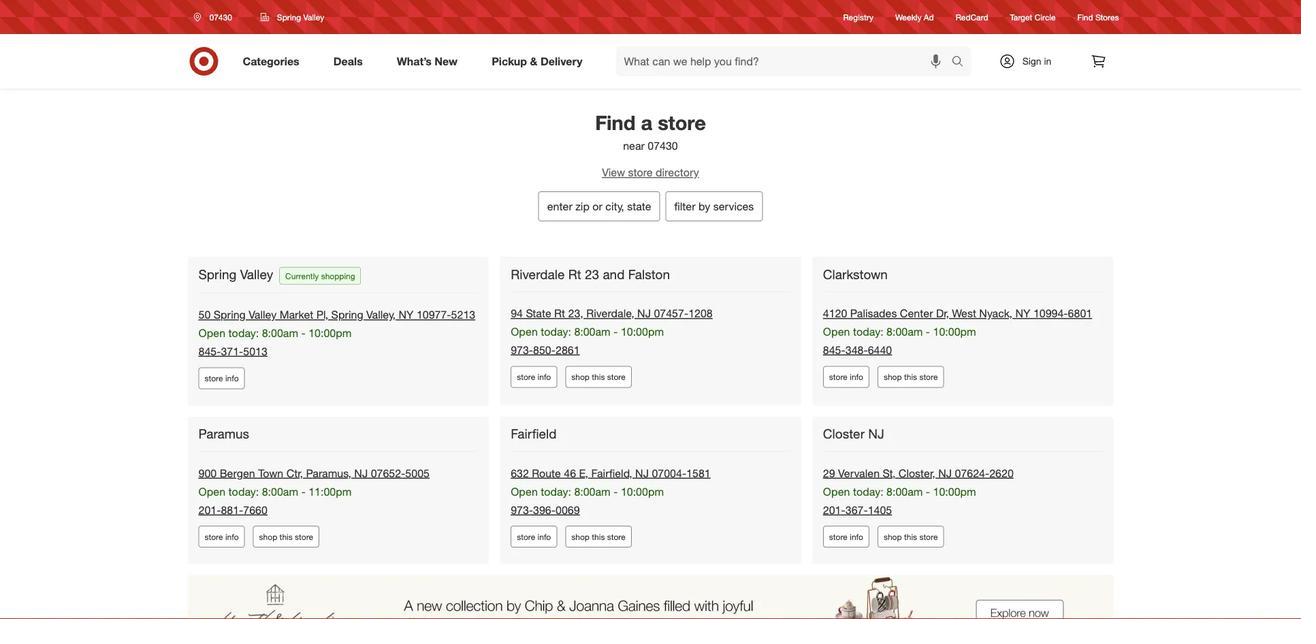 Task type: describe. For each thing, give the bounding box(es) containing it.
store info for closter nj
[[829, 532, 864, 542]]

registry
[[844, 12, 874, 22]]

4120 palisades center dr, west nyack, ny 10994-6801 link
[[823, 307, 1093, 320]]

348-
[[846, 343, 868, 357]]

shop this store for closter nj
[[884, 532, 938, 542]]

shop for fairfield
[[572, 532, 590, 542]]

store down 367-
[[829, 532, 848, 542]]

by
[[699, 199, 711, 213]]

&
[[530, 55, 538, 68]]

store info link for clarkstown
[[823, 366, 870, 388]]

store down 371-
[[205, 373, 223, 383]]

845- inside 50 spring valley market pl, spring valley, ny 10977-5213 open today: 8:00am - 10:00pm 845-371-5013
[[199, 345, 221, 358]]

this for riverdale rt 23 and falston
[[592, 372, 605, 382]]

search button
[[946, 46, 978, 79]]

shop this store button for closter nj
[[878, 526, 944, 548]]

closter nj
[[823, 426, 885, 442]]

store info for clarkstown
[[829, 372, 864, 382]]

stores
[[1096, 12, 1119, 22]]

target
[[1010, 12, 1033, 22]]

396-
[[533, 503, 556, 517]]

what's new link
[[385, 46, 475, 76]]

sign in
[[1023, 55, 1052, 67]]

ctr,
[[287, 467, 303, 480]]

0069
[[556, 503, 580, 517]]

8:00am inside the 4120 palisades center dr, west nyack, ny 10994-6801 open today: 8:00am - 10:00pm 845-348-6440
[[887, 325, 923, 338]]

today: inside 29 vervalen st, closter, nj 07624-2620 open today: 8:00am - 10:00pm 201-367-1405
[[853, 485, 884, 498]]

store down 900 bergen town ctr, paramus, nj 07652-5005 open today: 8:00am - 11:00pm 201-881-7660
[[295, 532, 313, 542]]

94 state rt 23, riverdale, nj 07457-1208 open today: 8:00am - 10:00pm 973-850-2861
[[511, 307, 713, 357]]

store info link for fairfield
[[511, 526, 557, 548]]

973-850-2861 link
[[511, 343, 580, 357]]

94
[[511, 307, 523, 320]]

deals link
[[322, 46, 380, 76]]

5013
[[243, 345, 268, 358]]

201-367-1405 link
[[823, 503, 892, 517]]

closter nj link
[[823, 426, 887, 442]]

- inside 632 route 46 e, fairfield, nj 07004-1581 open today: 8:00am - 10:00pm 973-396-0069
[[614, 485, 618, 498]]

e,
[[579, 467, 588, 480]]

paramus,
[[306, 467, 351, 480]]

- inside 94 state rt 23, riverdale, nj 07457-1208 open today: 8:00am - 10:00pm 973-850-2861
[[614, 325, 618, 338]]

or
[[593, 199, 603, 213]]

nyack,
[[980, 307, 1013, 320]]

10:00pm inside 632 route 46 e, fairfield, nj 07004-1581 open today: 8:00am - 10:00pm 973-396-0069
[[621, 485, 664, 498]]

1581
[[687, 467, 711, 480]]

store down '396-'
[[517, 532, 536, 542]]

filter by services button
[[666, 191, 763, 221]]

enter
[[547, 199, 573, 213]]

in
[[1044, 55, 1052, 67]]

shop this store button for riverdale rt 23 and falston
[[565, 366, 632, 388]]

632
[[511, 467, 529, 480]]

services
[[714, 199, 754, 213]]

falston
[[628, 266, 670, 282]]

new
[[435, 55, 458, 68]]

what's new
[[397, 55, 458, 68]]

nj for riverdale rt 23 and falston
[[638, 307, 651, 320]]

- inside 900 bergen town ctr, paramus, nj 07652-5005 open today: 8:00am - 11:00pm 201-881-7660
[[301, 485, 306, 498]]

fairfield
[[511, 426, 557, 442]]

delivery
[[541, 55, 583, 68]]

circle
[[1035, 12, 1056, 22]]

nj inside 29 vervalen st, closter, nj 07624-2620 open today: 8:00am - 10:00pm 201-367-1405
[[939, 467, 952, 480]]

4120 palisades center dr, west nyack, ny 10994-6801 open today: 8:00am - 10:00pm 845-348-6440
[[823, 307, 1093, 357]]

6801
[[1068, 307, 1093, 320]]

today: inside 632 route 46 e, fairfield, nj 07004-1581 open today: 8:00am - 10:00pm 973-396-0069
[[541, 485, 571, 498]]

8:00am inside 94 state rt 23, riverdale, nj 07457-1208 open today: 8:00am - 10:00pm 973-850-2861
[[574, 325, 611, 338]]

6440
[[868, 343, 892, 357]]

store right view
[[628, 166, 653, 179]]

973- for riverdale rt 23 and falston
[[511, 343, 533, 357]]

8:00am inside 900 bergen town ctr, paramus, nj 07652-5005 open today: 8:00am - 11:00pm 201-881-7660
[[262, 485, 298, 498]]

store info for spring valley
[[205, 373, 239, 383]]

- inside 50 spring valley market pl, spring valley, ny 10977-5213 open today: 8:00am - 10:00pm 845-371-5013
[[301, 326, 306, 340]]

store info for fairfield
[[517, 532, 551, 542]]

and
[[603, 266, 625, 282]]

enter zip or city, state
[[547, 199, 651, 213]]

near
[[623, 139, 645, 152]]

find stores
[[1078, 12, 1119, 22]]

50 spring valley market pl, spring valley, ny 10977-5213 open today: 8:00am - 10:00pm 845-371-5013
[[199, 308, 476, 358]]

today: inside 94 state rt 23, riverdale, nj 07457-1208 open today: 8:00am - 10:00pm 973-850-2861
[[541, 325, 571, 338]]

state
[[526, 307, 551, 320]]

store down 94 state rt 23, riverdale, nj 07457-1208 open today: 8:00am - 10:00pm 973-850-2861
[[607, 372, 626, 382]]

sign
[[1023, 55, 1042, 67]]

riverdale rt 23 and falston
[[511, 266, 670, 282]]

shop this store for paramus
[[259, 532, 313, 542]]

900 bergen town ctr, paramus, nj 07652-5005 open today: 8:00am - 11:00pm 201-881-7660
[[199, 467, 430, 517]]

find for stores
[[1078, 12, 1094, 22]]

riverdale rt 23 and falston link
[[511, 266, 673, 282]]

today: inside 900 bergen town ctr, paramus, nj 07652-5005 open today: 8:00am - 11:00pm 201-881-7660
[[229, 485, 259, 498]]

bergen
[[220, 467, 255, 480]]

7660
[[243, 503, 268, 517]]

50
[[199, 308, 211, 321]]

10994-
[[1034, 307, 1068, 320]]

1 horizontal spatial rt
[[569, 266, 581, 282]]

1405
[[868, 503, 892, 517]]

open inside the 4120 palisades center dr, west nyack, ny 10994-6801 open today: 8:00am - 10:00pm 845-348-6440
[[823, 325, 850, 338]]

route
[[532, 467, 561, 480]]

this for clarkstown
[[904, 372, 917, 382]]

what's
[[397, 55, 432, 68]]

11:00pm
[[309, 485, 352, 498]]

rt inside 94 state rt 23, riverdale, nj 07457-1208 open today: 8:00am - 10:00pm 973-850-2861
[[554, 307, 565, 320]]

pickup
[[492, 55, 527, 68]]

shop for clarkstown
[[884, 372, 902, 382]]

view store directory
[[602, 166, 699, 179]]

- inside 29 vervalen st, closter, nj 07624-2620 open today: 8:00am - 10:00pm 201-367-1405
[[926, 485, 930, 498]]

store info link for spring valley
[[199, 367, 245, 389]]

valley inside dropdown button
[[303, 12, 324, 22]]

1 vertical spatial valley
[[240, 266, 273, 282]]

valley,
[[366, 308, 396, 321]]

info for closter nj
[[850, 532, 864, 542]]

spring right pl,
[[331, 308, 363, 321]]

palisades
[[851, 307, 897, 320]]

filter by services
[[675, 199, 754, 213]]

categories link
[[231, 46, 317, 76]]

store info for paramus
[[205, 532, 239, 542]]

deals
[[334, 55, 363, 68]]

2861
[[556, 343, 580, 357]]

1 vertical spatial spring valley
[[199, 266, 273, 282]]

st,
[[883, 467, 896, 480]]

advertisement region
[[188, 575, 1114, 619]]

shop this store for clarkstown
[[884, 372, 938, 382]]

nj for fairfield
[[636, 467, 649, 480]]

07430 inside dropdown button
[[209, 12, 232, 22]]

5213
[[451, 308, 476, 321]]

07004-
[[652, 467, 687, 480]]

23
[[585, 266, 599, 282]]

open inside 50 spring valley market pl, spring valley, ny 10977-5213 open today: 8:00am - 10:00pm 845-371-5013
[[199, 326, 226, 340]]

5005
[[405, 467, 430, 480]]

directory
[[656, 166, 699, 179]]

store down 632 route 46 e, fairfield, nj 07004-1581 open today: 8:00am - 10:00pm 973-396-0069
[[607, 532, 626, 542]]

881-
[[221, 503, 243, 517]]

find for a
[[595, 110, 636, 135]]

spring right 50
[[214, 308, 246, 321]]

973-396-0069 link
[[511, 503, 580, 517]]

07457-
[[654, 307, 689, 320]]

973- for fairfield
[[511, 503, 533, 517]]

registry link
[[844, 11, 874, 23]]

weekly
[[896, 12, 922, 22]]

info for paramus
[[225, 532, 239, 542]]



Task type: vqa. For each thing, say whether or not it's contained in the screenshot.


Task type: locate. For each thing, give the bounding box(es) containing it.
today: down bergen
[[229, 485, 259, 498]]

redcard link
[[956, 11, 989, 23]]

0 horizontal spatial spring valley
[[199, 266, 273, 282]]

632 route 46 e, fairfield, nj 07004-1581 open today: 8:00am - 10:00pm 973-396-0069
[[511, 467, 711, 517]]

1 horizontal spatial find
[[1078, 12, 1094, 22]]

spring valley up categories link
[[277, 12, 324, 22]]

845- inside the 4120 palisades center dr, west nyack, ny 10994-6801 open today: 8:00am - 10:00pm 845-348-6440
[[823, 343, 846, 357]]

0 vertical spatial 973-
[[511, 343, 533, 357]]

open inside 632 route 46 e, fairfield, nj 07004-1581 open today: 8:00am - 10:00pm 973-396-0069
[[511, 485, 538, 498]]

shop down 6440 in the right of the page
[[884, 372, 902, 382]]

10977-
[[417, 308, 451, 321]]

973- inside 94 state rt 23, riverdale, nj 07457-1208 open today: 8:00am - 10:00pm 973-850-2861
[[511, 343, 533, 357]]

shop this store button down '7660'
[[253, 526, 320, 548]]

this for paramus
[[280, 532, 293, 542]]

8:00am down e,
[[574, 485, 611, 498]]

shop this store button for paramus
[[253, 526, 320, 548]]

currently shopping
[[285, 271, 355, 281]]

this down 632 route 46 e, fairfield, nj 07004-1581 open today: 8:00am - 10:00pm 973-396-0069
[[592, 532, 605, 542]]

info down '396-'
[[538, 532, 551, 542]]

2 vertical spatial valley
[[249, 308, 277, 321]]

riverdale,
[[587, 307, 635, 320]]

store info link down '396-'
[[511, 526, 557, 548]]

this for closter nj
[[904, 532, 917, 542]]

845- down 4120
[[823, 343, 846, 357]]

spring inside spring valley dropdown button
[[277, 12, 301, 22]]

open down 900
[[199, 485, 226, 498]]

shop this store button down 2861
[[565, 366, 632, 388]]

closter
[[823, 426, 865, 442]]

this for fairfield
[[592, 532, 605, 542]]

nj left 07624-
[[939, 467, 952, 480]]

10:00pm down 07457-
[[621, 325, 664, 338]]

2 973- from the top
[[511, 503, 533, 517]]

find up near
[[595, 110, 636, 135]]

845-348-6440 link
[[823, 343, 892, 357]]

nj right closter
[[869, 426, 885, 442]]

store info down '881-'
[[205, 532, 239, 542]]

town
[[258, 467, 283, 480]]

shop for closter nj
[[884, 532, 902, 542]]

shop this store for riverdale rt 23 and falston
[[572, 372, 626, 382]]

1 horizontal spatial spring valley
[[277, 12, 324, 22]]

info
[[538, 372, 551, 382], [850, 372, 864, 382], [225, 373, 239, 383], [225, 532, 239, 542], [538, 532, 551, 542], [850, 532, 864, 542]]

10:00pm inside 94 state rt 23, riverdale, nj 07457-1208 open today: 8:00am - 10:00pm 973-850-2861
[[621, 325, 664, 338]]

973- down 632
[[511, 503, 533, 517]]

973- down the "94"
[[511, 343, 533, 357]]

1 vertical spatial 973-
[[511, 503, 533, 517]]

spring valley up 50
[[199, 266, 273, 282]]

open down '29'
[[823, 485, 850, 498]]

valley left the market
[[249, 308, 277, 321]]

this
[[592, 372, 605, 382], [904, 372, 917, 382], [280, 532, 293, 542], [592, 532, 605, 542], [904, 532, 917, 542]]

0 horizontal spatial 07430
[[209, 12, 232, 22]]

29 vervalen st, closter, nj 07624-2620 open today: 8:00am - 10:00pm 201-367-1405
[[823, 467, 1014, 517]]

ad
[[924, 12, 934, 22]]

store info link down '881-'
[[199, 526, 245, 548]]

valley inside 50 spring valley market pl, spring valley, ny 10977-5213 open today: 8:00am - 10:00pm 845-371-5013
[[249, 308, 277, 321]]

07652-
[[371, 467, 405, 480]]

store right 'a' at top
[[658, 110, 706, 135]]

currently
[[285, 271, 319, 281]]

this down center
[[904, 372, 917, 382]]

today: inside 50 spring valley market pl, spring valley, ny 10977-5213 open today: 8:00am - 10:00pm 845-371-5013
[[229, 326, 259, 340]]

find inside find a store near 07430
[[595, 110, 636, 135]]

371-
[[221, 345, 243, 358]]

clarkstown
[[823, 266, 888, 282]]

today: down route at bottom
[[541, 485, 571, 498]]

46
[[564, 467, 576, 480]]

2 201- from the left
[[823, 503, 846, 517]]

10:00pm down 4120 palisades center dr, west nyack, ny 10994-6801 link at the right of the page
[[933, 325, 976, 338]]

shop this store button for clarkstown
[[878, 366, 944, 388]]

nj left 07652- at bottom
[[354, 467, 368, 480]]

29 vervalen st, closter, nj 07624-2620 link
[[823, 467, 1014, 480]]

201- down '29'
[[823, 503, 846, 517]]

shop this store button
[[565, 366, 632, 388], [878, 366, 944, 388], [253, 526, 320, 548], [565, 526, 632, 548], [878, 526, 944, 548]]

94 state rt 23, riverdale, nj 07457-1208 link
[[511, 307, 713, 320]]

shop this store down 1405
[[884, 532, 938, 542]]

info for fairfield
[[538, 532, 551, 542]]

1 horizontal spatial 07430
[[648, 139, 678, 152]]

today: inside the 4120 palisades center dr, west nyack, ny 10994-6801 open today: 8:00am - 10:00pm 845-348-6440
[[853, 325, 884, 338]]

shop this store down 2861
[[572, 372, 626, 382]]

8:00am inside 632 route 46 e, fairfield, nj 07004-1581 open today: 8:00am - 10:00pm 973-396-0069
[[574, 485, 611, 498]]

store info
[[517, 372, 551, 382], [829, 372, 864, 382], [205, 373, 239, 383], [205, 532, 239, 542], [517, 532, 551, 542], [829, 532, 864, 542]]

201-881-7660 link
[[199, 503, 268, 517]]

shop this store down 0069
[[572, 532, 626, 542]]

weekly ad link
[[896, 11, 934, 23]]

open down 4120
[[823, 325, 850, 338]]

weekly ad
[[896, 12, 934, 22]]

store inside find a store near 07430
[[658, 110, 706, 135]]

201- inside 900 bergen town ctr, paramus, nj 07652-5005 open today: 8:00am - 11:00pm 201-881-7660
[[199, 503, 221, 517]]

store info down 367-
[[829, 532, 864, 542]]

sign in link
[[988, 46, 1073, 76]]

0 vertical spatial spring valley
[[277, 12, 324, 22]]

enter zip or city, state button
[[539, 191, 660, 221]]

nj
[[638, 307, 651, 320], [869, 426, 885, 442], [354, 467, 368, 480], [636, 467, 649, 480], [939, 467, 952, 480]]

open inside 29 vervalen st, closter, nj 07624-2620 open today: 8:00am - 10:00pm 201-367-1405
[[823, 485, 850, 498]]

store info link
[[511, 366, 557, 388], [823, 366, 870, 388], [199, 367, 245, 389], [199, 526, 245, 548], [511, 526, 557, 548], [823, 526, 870, 548]]

valley up deals link
[[303, 12, 324, 22]]

- inside the 4120 palisades center dr, west nyack, ny 10994-6801 open today: 8:00am - 10:00pm 845-348-6440
[[926, 325, 930, 338]]

- down 29 vervalen st, closter, nj 07624-2620 'link'
[[926, 485, 930, 498]]

filter
[[675, 199, 696, 213]]

0 vertical spatial rt
[[569, 266, 581, 282]]

973- inside 632 route 46 e, fairfield, nj 07004-1581 open today: 8:00am - 10:00pm 973-396-0069
[[511, 503, 533, 517]]

1 vertical spatial 07430
[[648, 139, 678, 152]]

1 vertical spatial rt
[[554, 307, 565, 320]]

store info down '348-'
[[829, 372, 864, 382]]

nj left 07457-
[[638, 307, 651, 320]]

shop this store button down 0069
[[565, 526, 632, 548]]

store info down '396-'
[[517, 532, 551, 542]]

1 201- from the left
[[199, 503, 221, 517]]

store info for riverdale rt 23 and falston
[[517, 372, 551, 382]]

nj for paramus
[[354, 467, 368, 480]]

07624-
[[955, 467, 990, 480]]

1 horizontal spatial 845-
[[823, 343, 846, 357]]

open inside 94 state rt 23, riverdale, nj 07457-1208 open today: 8:00am - 10:00pm 973-850-2861
[[511, 325, 538, 338]]

info down '881-'
[[225, 532, 239, 542]]

store info link for riverdale rt 23 and falston
[[511, 366, 557, 388]]

2620
[[990, 467, 1014, 480]]

07430 inside find a store near 07430
[[648, 139, 678, 152]]

info down 371-
[[225, 373, 239, 383]]

4120
[[823, 307, 848, 320]]

nj inside 900 bergen town ctr, paramus, nj 07652-5005 open today: 8:00am - 11:00pm 201-881-7660
[[354, 467, 368, 480]]

- down ctr,
[[301, 485, 306, 498]]

29
[[823, 467, 835, 480]]

store info link down 367-
[[823, 526, 870, 548]]

632 route 46 e, fairfield, nj 07004-1581 link
[[511, 467, 711, 480]]

center
[[900, 307, 933, 320]]

8:00am down the market
[[262, 326, 298, 340]]

-
[[614, 325, 618, 338], [926, 325, 930, 338], [301, 326, 306, 340], [301, 485, 306, 498], [614, 485, 618, 498], [926, 485, 930, 498]]

state
[[627, 199, 651, 213]]

8:00am inside 50 spring valley market pl, spring valley, ny 10977-5213 open today: 8:00am - 10:00pm 845-371-5013
[[262, 326, 298, 340]]

What can we help you find? suggestions appear below search field
[[616, 46, 955, 76]]

a
[[641, 110, 653, 135]]

paramus link
[[199, 426, 252, 442]]

shop this store button for fairfield
[[565, 526, 632, 548]]

nj inside 632 route 46 e, fairfield, nj 07004-1581 open today: 8:00am - 10:00pm 973-396-0069
[[636, 467, 649, 480]]

store down 850-
[[517, 372, 536, 382]]

store down '348-'
[[829, 372, 848, 382]]

rt left 23
[[569, 266, 581, 282]]

store info down 850-
[[517, 372, 551, 382]]

0 horizontal spatial 845-
[[199, 345, 221, 358]]

0 horizontal spatial 201-
[[199, 503, 221, 517]]

8:00am down 23,
[[574, 325, 611, 338]]

vervalen
[[838, 467, 880, 480]]

ny right 'nyack,'
[[1016, 307, 1031, 320]]

this down 900 bergen town ctr, paramus, nj 07652-5005 open today: 8:00am - 11:00pm 201-881-7660
[[280, 532, 293, 542]]

pickup & delivery link
[[480, 46, 600, 76]]

973-
[[511, 343, 533, 357], [511, 503, 533, 517]]

pickup & delivery
[[492, 55, 583, 68]]

today: up 973-850-2861 link
[[541, 325, 571, 338]]

201- down 900
[[199, 503, 221, 517]]

valley
[[303, 12, 324, 22], [240, 266, 273, 282], [249, 308, 277, 321]]

ny inside the 4120 palisades center dr, west nyack, ny 10994-6801 open today: 8:00am - 10:00pm 845-348-6440
[[1016, 307, 1031, 320]]

900 bergen town ctr, paramus, nj 07652-5005 link
[[199, 467, 430, 480]]

fairfield link
[[511, 426, 559, 442]]

shop for paramus
[[259, 532, 277, 542]]

spring
[[277, 12, 301, 22], [199, 266, 237, 282], [214, 308, 246, 321], [331, 308, 363, 321]]

store down the 4120 palisades center dr, west nyack, ny 10994-6801 open today: 8:00am - 10:00pm 845-348-6440
[[920, 372, 938, 382]]

find a store near 07430
[[595, 110, 706, 152]]

store info link for closter nj
[[823, 526, 870, 548]]

10:00pm inside 50 spring valley market pl, spring valley, ny 10977-5213 open today: 8:00am - 10:00pm 845-371-5013
[[309, 326, 352, 340]]

paramus
[[199, 426, 249, 442]]

10:00pm down 07004-
[[621, 485, 664, 498]]

store info link for paramus
[[199, 526, 245, 548]]

- down the market
[[301, 326, 306, 340]]

west
[[952, 307, 977, 320]]

845- down 50
[[199, 345, 221, 358]]

50 spring valley market pl, spring valley, ny 10977-5213 link
[[199, 308, 476, 321]]

ny
[[1016, 307, 1031, 320], [399, 308, 414, 321]]

today:
[[541, 325, 571, 338], [853, 325, 884, 338], [229, 326, 259, 340], [229, 485, 259, 498], [541, 485, 571, 498], [853, 485, 884, 498]]

spring valley inside dropdown button
[[277, 12, 324, 22]]

store down '881-'
[[205, 532, 223, 542]]

900
[[199, 467, 217, 480]]

8:00am
[[574, 325, 611, 338], [887, 325, 923, 338], [262, 326, 298, 340], [262, 485, 298, 498], [574, 485, 611, 498], [887, 485, 923, 498]]

shop down 2861
[[572, 372, 590, 382]]

redcard
[[956, 12, 989, 22]]

market
[[280, 308, 313, 321]]

open down 632
[[511, 485, 538, 498]]

shop down '7660'
[[259, 532, 277, 542]]

- down 94 state rt 23, riverdale, nj 07457-1208 link
[[614, 325, 618, 338]]

8:00am down closter,
[[887, 485, 923, 498]]

store info link down 850-
[[511, 366, 557, 388]]

info down '348-'
[[850, 372, 864, 382]]

today: down palisades
[[853, 325, 884, 338]]

dr,
[[936, 307, 949, 320]]

clarkstown link
[[823, 266, 891, 282]]

10:00pm
[[621, 325, 664, 338], [933, 325, 976, 338], [309, 326, 352, 340], [621, 485, 664, 498], [933, 485, 976, 498]]

find left the stores
[[1078, 12, 1094, 22]]

info down 850-
[[538, 372, 551, 382]]

- down "fairfield,"
[[614, 485, 618, 498]]

0 vertical spatial valley
[[303, 12, 324, 22]]

view
[[602, 166, 625, 179]]

0 horizontal spatial rt
[[554, 307, 565, 320]]

store info link down 371-
[[199, 367, 245, 389]]

closter,
[[899, 467, 936, 480]]

store info link down '348-'
[[823, 366, 870, 388]]

spring valley button
[[252, 5, 333, 29]]

open inside 900 bergen town ctr, paramus, nj 07652-5005 open today: 8:00am - 11:00pm 201-881-7660
[[199, 485, 226, 498]]

8:00am down town
[[262, 485, 298, 498]]

rt left 23,
[[554, 307, 565, 320]]

nj inside 94 state rt 23, riverdale, nj 07457-1208 open today: 8:00am - 10:00pm 973-850-2861
[[638, 307, 651, 320]]

8:00am inside 29 vervalen st, closter, nj 07624-2620 open today: 8:00am - 10:00pm 201-367-1405
[[887, 485, 923, 498]]

store down 29 vervalen st, closter, nj 07624-2620 open today: 8:00am - 10:00pm 201-367-1405
[[920, 532, 938, 542]]

ny right valley,
[[399, 308, 414, 321]]

this down 29 vervalen st, closter, nj 07624-2620 open today: 8:00am - 10:00pm 201-367-1405
[[904, 532, 917, 542]]

1 horizontal spatial 201-
[[823, 503, 846, 517]]

info down 367-
[[850, 532, 864, 542]]

0 horizontal spatial ny
[[399, 308, 414, 321]]

spring up categories link
[[277, 12, 301, 22]]

open down the "94"
[[511, 325, 538, 338]]

info for spring valley
[[225, 373, 239, 383]]

0 vertical spatial find
[[1078, 12, 1094, 22]]

shop this store for fairfield
[[572, 532, 626, 542]]

info for riverdale rt 23 and falston
[[538, 372, 551, 382]]

this down 94 state rt 23, riverdale, nj 07457-1208 open today: 8:00am - 10:00pm 973-850-2861
[[592, 372, 605, 382]]

850-
[[533, 343, 556, 357]]

valley left currently
[[240, 266, 273, 282]]

find stores link
[[1078, 11, 1119, 23]]

0 horizontal spatial find
[[595, 110, 636, 135]]

open down 50
[[199, 326, 226, 340]]

201-
[[199, 503, 221, 517], [823, 503, 846, 517]]

search
[[946, 56, 978, 69]]

10:00pm inside the 4120 palisades center dr, west nyack, ny 10994-6801 open today: 8:00am - 10:00pm 845-348-6440
[[933, 325, 976, 338]]

1 973- from the top
[[511, 343, 533, 357]]

store info down 371-
[[205, 373, 239, 383]]

shop this store button down 6440 in the right of the page
[[878, 366, 944, 388]]

shop this store down 6440 in the right of the page
[[884, 372, 938, 382]]

shop for riverdale rt 23 and falston
[[572, 372, 590, 382]]

10:00pm inside 29 vervalen st, closter, nj 07624-2620 open today: 8:00am - 10:00pm 201-367-1405
[[933, 485, 976, 498]]

10:00pm down 50 spring valley market pl, spring valley, ny 10977-5213 link on the left of page
[[309, 326, 352, 340]]

ny inside 50 spring valley market pl, spring valley, ny 10977-5213 open today: 8:00am - 10:00pm 845-371-5013
[[399, 308, 414, 321]]

shop this store button down 1405
[[878, 526, 944, 548]]

1 vertical spatial find
[[595, 110, 636, 135]]

nj left 07004-
[[636, 467, 649, 480]]

info for clarkstown
[[850, 372, 864, 382]]

spring up 50
[[199, 266, 237, 282]]

shop this store down '7660'
[[259, 532, 313, 542]]

shop down 1405
[[884, 532, 902, 542]]

201- inside 29 vervalen st, closter, nj 07624-2620 open today: 8:00am - 10:00pm 201-367-1405
[[823, 503, 846, 517]]

today: down vervalen at the right bottom of page
[[853, 485, 884, 498]]

1 horizontal spatial ny
[[1016, 307, 1031, 320]]

0 vertical spatial 07430
[[209, 12, 232, 22]]



